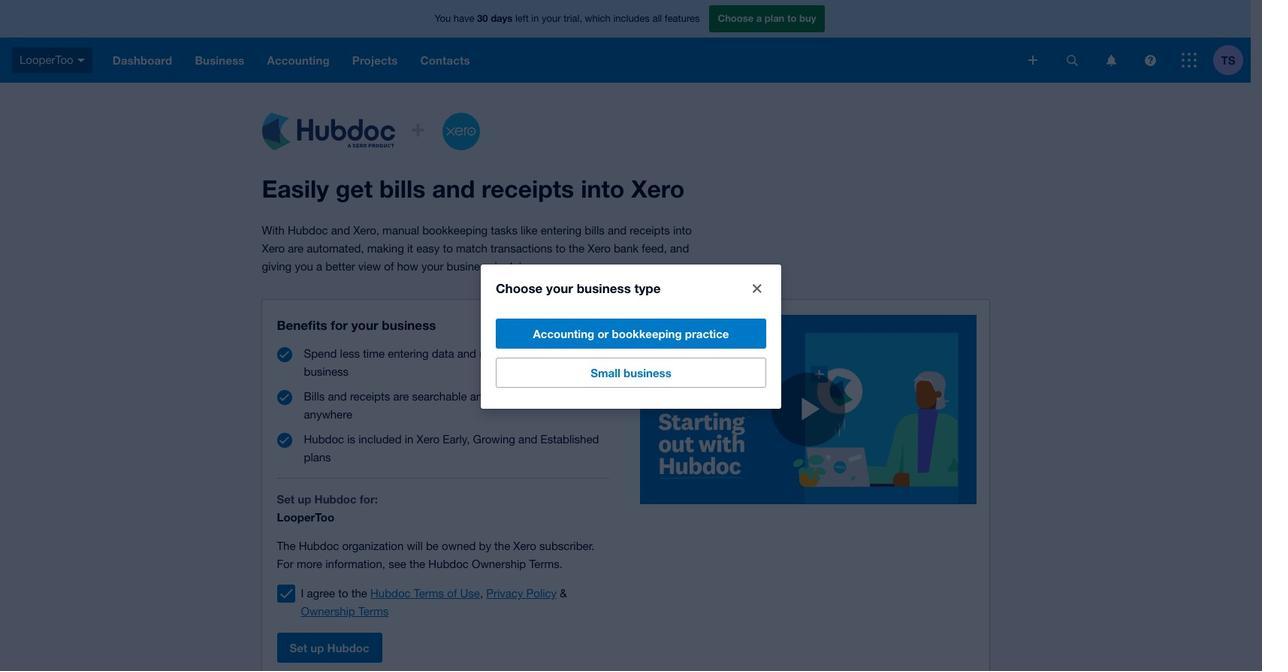 Task type: describe. For each thing, give the bounding box(es) containing it.
ownership inside i agree to the hubdoc terms of use , privacy policy & ownership terms
[[301, 605, 355, 618]]

choose for choose a plan to buy
[[718, 12, 754, 24]]

subscriber.
[[540, 540, 595, 552]]

set for set up hubdoc
[[290, 641, 308, 655]]

includes
[[614, 13, 650, 24]]

business inside with hubdoc and xero, manual bookkeeping tasks like entering bills and receipts into xero are automated, making it easy to match transactions to the xero bank feed, and giving you a better view of how your business is doing.
[[447, 260, 492, 273]]

manual
[[383, 224, 419, 237]]

into inside with hubdoc and xero, manual bookkeeping tasks like entering bills and receipts into xero are automated, making it easy to match transactions to the xero bank feed, and giving you a better view of how your business is doing.
[[673, 224, 692, 237]]

2 time from the left
[[509, 347, 530, 360]]

bills
[[304, 390, 325, 403]]

a inside with hubdoc and xero, manual bookkeeping tasks like entering bills and receipts into xero are automated, making it easy to match transactions to the xero bank feed, and giving you a better view of how your business is doing.
[[316, 260, 323, 273]]

view
[[358, 260, 381, 273]]

up for set up hubdoc
[[311, 641, 324, 655]]

better
[[326, 260, 355, 273]]

to inside the ts banner
[[788, 12, 797, 24]]

the inside i agree to the hubdoc terms of use , privacy policy & ownership terms
[[352, 587, 367, 600]]

type
[[635, 280, 661, 296]]

and up "bank"
[[608, 224, 627, 237]]

and right searchable
[[470, 390, 489, 403]]

choose a plan to buy
[[718, 12, 817, 24]]

privacy
[[487, 587, 523, 600]]

business inside spend less time entering data and more time on your business
[[304, 365, 349, 378]]

bank
[[614, 242, 639, 255]]

your right 'for' on the top left
[[352, 317, 379, 333]]

your inside you have 30 days left in your trial, which includes all features
[[542, 13, 561, 24]]

is inside with hubdoc and xero, manual bookkeeping tasks like entering bills and receipts into xero are automated, making it easy to match transactions to the xero bank feed, and giving you a better view of how your business is doing.
[[495, 260, 503, 273]]

have
[[454, 13, 475, 24]]

ts
[[1222, 53, 1236, 67]]

hubdoc + xero image
[[262, 113, 480, 150]]

xero inside the hubdoc organization will be owned by the xero subscriber. for more information, see the hubdoc ownership terms.
[[514, 540, 537, 552]]

1 horizontal spatial terms
[[414, 587, 444, 600]]

owned
[[442, 540, 476, 552]]

transactions
[[491, 242, 553, 255]]

and up automated,
[[331, 224, 350, 237]]

days
[[491, 12, 513, 24]]

bookkeeping inside with hubdoc and xero, manual bookkeeping tasks like entering bills and receipts into xero are automated, making it easy to match transactions to the xero bank feed, and giving you a better view of how your business is doing.
[[423, 224, 488, 237]]

giving
[[262, 260, 292, 273]]

terms.
[[529, 558, 563, 571]]

your inside spend less time entering data and more time on your business
[[549, 347, 571, 360]]

in inside you have 30 days left in your trial, which includes all features
[[532, 13, 539, 24]]

the inside with hubdoc and xero, manual bookkeeping tasks like entering bills and receipts into xero are automated, making it easy to match transactions to the xero bank feed, and giving you a better view of how your business is doing.
[[569, 242, 585, 255]]

easy inside bills and receipts are searchable and easy to access from anywhere
[[492, 390, 516, 403]]

choose your business type
[[496, 280, 661, 296]]

automated,
[[307, 242, 364, 255]]

easily
[[262, 174, 329, 203]]

small
[[591, 366, 621, 379]]

left
[[516, 13, 529, 24]]

&
[[560, 587, 567, 600]]

use
[[460, 587, 480, 600]]

ownership terms link
[[301, 605, 389, 618]]

set up hubdoc for: loopertoo
[[277, 492, 378, 524]]

accounting or bookkeeping practice button
[[496, 318, 767, 348]]

trial,
[[564, 13, 583, 24]]

hubdoc down owned
[[429, 558, 469, 571]]

easy inside with hubdoc and xero, manual bookkeeping tasks like entering bills and receipts into xero are automated, making it easy to match transactions to the xero bank feed, and giving you a better view of how your business is doing.
[[417, 242, 440, 255]]

to left match
[[443, 242, 453, 255]]

your inside dialog
[[546, 280, 573, 296]]

of inside with hubdoc and xero, manual bookkeeping tasks like entering bills and receipts into xero are automated, making it easy to match transactions to the xero bank feed, and giving you a better view of how your business is doing.
[[384, 260, 394, 273]]

choose for choose your business type
[[496, 280, 543, 296]]

of inside i agree to the hubdoc terms of use , privacy policy & ownership terms
[[447, 587, 457, 600]]

business left the type
[[577, 280, 631, 296]]

making
[[367, 242, 404, 255]]

xero up "feed,"
[[631, 174, 685, 203]]

doing.
[[506, 260, 538, 273]]

i agree to the hubdoc terms of use , privacy policy & ownership terms
[[301, 587, 567, 618]]

be
[[426, 540, 439, 552]]

established
[[541, 433, 599, 446]]

hubdoc inside hubdoc is included in xero early, growing and established plans
[[304, 433, 344, 446]]

you have 30 days left in your trial, which includes all features
[[435, 12, 700, 24]]

all
[[653, 13, 662, 24]]

and up anywhere
[[328, 390, 347, 403]]

get
[[336, 174, 373, 203]]

from
[[571, 390, 594, 403]]

for
[[277, 558, 294, 571]]

by
[[479, 540, 492, 552]]

or
[[598, 327, 609, 340]]

entering inside spend less time entering data and more time on your business
[[388, 347, 429, 360]]

up for set up hubdoc for: loopertoo
[[298, 492, 311, 506]]

hubdoc inside 'button'
[[327, 641, 370, 655]]

1 vertical spatial terms
[[358, 605, 389, 618]]

features
[[665, 13, 700, 24]]

are inside bills and receipts are searchable and easy to access from anywhere
[[393, 390, 409, 403]]

how
[[397, 260, 419, 273]]

close image
[[743, 273, 773, 303]]

information,
[[326, 558, 386, 571]]

searchable
[[412, 390, 467, 403]]

practice
[[685, 327, 729, 340]]

more inside spend less time entering data and more time on your business
[[480, 347, 505, 360]]

for:
[[360, 492, 378, 506]]

which
[[585, 13, 611, 24]]

benefits
[[277, 317, 327, 333]]

30
[[477, 12, 488, 24]]

it
[[407, 242, 413, 255]]

with
[[262, 224, 285, 237]]

set up hubdoc
[[290, 641, 370, 655]]

ts button
[[1214, 38, 1251, 83]]



Task type: vqa. For each thing, say whether or not it's contained in the screenshot.
are inside the Bills and receipts are searchable and easy to access from anywhere
yes



Task type: locate. For each thing, give the bounding box(es) containing it.
0 horizontal spatial a
[[316, 260, 323, 273]]

easy up growing
[[492, 390, 516, 403]]

loopertoo
[[20, 53, 73, 66], [277, 510, 335, 524]]

your left trial, in the top left of the page
[[542, 13, 561, 24]]

will
[[407, 540, 423, 552]]

ts banner
[[0, 0, 1251, 83]]

in inside hubdoc is included in xero early, growing and established plans
[[405, 433, 414, 446]]

match
[[456, 242, 488, 255]]

0 horizontal spatial into
[[581, 174, 625, 203]]

more right for
[[297, 558, 323, 571]]

up inside 'button'
[[311, 641, 324, 655]]

business
[[447, 260, 492, 273], [577, 280, 631, 296], [382, 317, 436, 333], [304, 365, 349, 378], [624, 366, 672, 379]]

set up the
[[277, 492, 295, 506]]

easily get bills and receipts into xero
[[262, 174, 685, 203]]

1 time from the left
[[363, 347, 385, 360]]

benefits for your business
[[277, 317, 436, 333]]

in right included at left
[[405, 433, 414, 446]]

0 horizontal spatial entering
[[388, 347, 429, 360]]

1 horizontal spatial ownership
[[472, 558, 526, 571]]

in
[[532, 13, 539, 24], [405, 433, 414, 446]]

2 horizontal spatial receipts
[[630, 224, 670, 237]]

a inside the ts banner
[[757, 12, 762, 24]]

0 horizontal spatial receipts
[[350, 390, 390, 403]]

0 vertical spatial in
[[532, 13, 539, 24]]

choose down doing.
[[496, 280, 543, 296]]

0 horizontal spatial is
[[347, 433, 356, 446]]

0 horizontal spatial loopertoo
[[20, 53, 73, 66]]

0 horizontal spatial ownership
[[301, 605, 355, 618]]

1 vertical spatial a
[[316, 260, 323, 273]]

a left plan on the right of page
[[757, 12, 762, 24]]

bills up manual
[[379, 174, 426, 203]]

0 horizontal spatial bookkeeping
[[423, 224, 488, 237]]

of down making
[[384, 260, 394, 273]]

growing
[[473, 433, 516, 446]]

1 vertical spatial more
[[297, 558, 323, 571]]

of left use
[[447, 587, 457, 600]]

receipts up included at left
[[350, 390, 390, 403]]

0 horizontal spatial bills
[[379, 174, 426, 203]]

0 vertical spatial easy
[[417, 242, 440, 255]]

1 vertical spatial set
[[290, 641, 308, 655]]

choose your business type dialog
[[481, 264, 782, 409]]

svg image
[[1107, 54, 1117, 66]]

1 vertical spatial bills
[[585, 224, 605, 237]]

0 horizontal spatial of
[[384, 260, 394, 273]]

entering left data at left
[[388, 347, 429, 360]]

data
[[432, 347, 454, 360]]

the up ownership terms link
[[352, 587, 367, 600]]

and right data at left
[[458, 347, 477, 360]]

tasks
[[491, 224, 518, 237]]

1 vertical spatial bookkeeping
[[612, 327, 682, 340]]

up
[[298, 492, 311, 506], [311, 641, 324, 655]]

easy
[[417, 242, 440, 255], [492, 390, 516, 403]]

1 horizontal spatial of
[[447, 587, 457, 600]]

choose left plan on the right of page
[[718, 12, 754, 24]]

receipts inside bills and receipts are searchable and easy to access from anywhere
[[350, 390, 390, 403]]

business inside button
[[624, 366, 672, 379]]

small business
[[591, 366, 672, 379]]

business down match
[[447, 260, 492, 273]]

set down i at the left bottom of page
[[290, 641, 308, 655]]

hubdoc inside i agree to the hubdoc terms of use , privacy policy & ownership terms
[[371, 587, 411, 600]]

up down plans
[[298, 492, 311, 506]]

bookkeeping up match
[[423, 224, 488, 237]]

is inside hubdoc is included in xero early, growing and established plans
[[347, 433, 356, 446]]

0 vertical spatial a
[[757, 12, 762, 24]]

bills
[[379, 174, 426, 203], [585, 224, 605, 237]]

terms
[[414, 587, 444, 600], [358, 605, 389, 618]]

entering inside with hubdoc and xero, manual bookkeeping tasks like entering bills and receipts into xero are automated, making it easy to match transactions to the xero bank feed, and giving you a better view of how your business is doing.
[[541, 224, 582, 237]]

up down ownership terms link
[[311, 641, 324, 655]]

2 vertical spatial receipts
[[350, 390, 390, 403]]

a
[[757, 12, 762, 24], [316, 260, 323, 273]]

to inside bills and receipts are searchable and easy to access from anywhere
[[519, 390, 529, 403]]

1 vertical spatial ownership
[[301, 605, 355, 618]]

are
[[288, 242, 304, 255], [393, 390, 409, 403]]

accounting
[[533, 327, 595, 340]]

1 horizontal spatial entering
[[541, 224, 582, 237]]

on
[[533, 347, 546, 360]]

hubdoc right the
[[299, 540, 339, 552]]

to up ownership terms link
[[338, 587, 348, 600]]

xero left "bank"
[[588, 242, 611, 255]]

bills up 'choose your business type' on the top of the page
[[585, 224, 605, 237]]

and
[[432, 174, 475, 203], [331, 224, 350, 237], [608, 224, 627, 237], [670, 242, 689, 255], [458, 347, 477, 360], [328, 390, 347, 403], [470, 390, 489, 403], [519, 433, 538, 446]]

and up match
[[432, 174, 475, 203]]

1 vertical spatial entering
[[388, 347, 429, 360]]

is
[[495, 260, 503, 273], [347, 433, 356, 446]]

receipts inside with hubdoc and xero, manual bookkeeping tasks like entering bills and receipts into xero are automated, making it easy to match transactions to the xero bank feed, and giving you a better view of how your business is doing.
[[630, 224, 670, 237]]

1 horizontal spatial more
[[480, 347, 505, 360]]

bills and receipts are searchable and easy to access from anywhere
[[304, 390, 594, 421]]

entering right like
[[541, 224, 582, 237]]

feed,
[[642, 242, 667, 255]]

1 horizontal spatial bills
[[585, 224, 605, 237]]

1 horizontal spatial easy
[[492, 390, 516, 403]]

0 vertical spatial bookkeeping
[[423, 224, 488, 237]]

a right you
[[316, 260, 323, 273]]

svg image
[[1182, 53, 1197, 68], [1067, 54, 1078, 66], [1145, 54, 1156, 66], [1029, 56, 1038, 65], [77, 58, 85, 62]]

with hubdoc and xero, manual bookkeeping tasks like entering bills and receipts into xero are automated, making it easy to match transactions to the xero bank feed, and giving you a better view of how your business is doing.
[[262, 224, 692, 273]]

loopertoo inside set up hubdoc for: loopertoo
[[277, 510, 335, 524]]

more left on
[[480, 347, 505, 360]]

hubdoc inside set up hubdoc for: loopertoo
[[315, 492, 357, 506]]

the
[[569, 242, 585, 255], [495, 540, 511, 552], [410, 558, 425, 571], [352, 587, 367, 600]]

you
[[435, 13, 451, 24]]

choose inside the ts banner
[[718, 12, 754, 24]]

loopertoo button
[[0, 38, 101, 83]]

up inside set up hubdoc for: loopertoo
[[298, 492, 311, 506]]

of
[[384, 260, 394, 273], [447, 587, 457, 600]]

like
[[521, 224, 538, 237]]

1 horizontal spatial bookkeeping
[[612, 327, 682, 340]]

1 vertical spatial up
[[311, 641, 324, 655]]

hubdoc is included in xero early, growing and established plans
[[304, 433, 599, 464]]

time right less
[[363, 347, 385, 360]]

the right by
[[495, 540, 511, 552]]

xero
[[631, 174, 685, 203], [262, 242, 285, 255], [588, 242, 611, 255], [417, 433, 440, 446], [514, 540, 537, 552]]

the hubdoc organization will be owned by the xero subscriber. for more information, see the hubdoc ownership terms.
[[277, 540, 595, 571]]

early,
[[443, 433, 470, 446]]

to
[[788, 12, 797, 24], [443, 242, 453, 255], [556, 242, 566, 255], [519, 390, 529, 403], [338, 587, 348, 600]]

1 vertical spatial loopertoo
[[277, 510, 335, 524]]

0 horizontal spatial choose
[[496, 280, 543, 296]]

is left doing.
[[495, 260, 503, 273]]

bookkeeping inside button
[[612, 327, 682, 340]]

xero down with
[[262, 242, 285, 255]]

xero,
[[353, 224, 380, 237]]

spend
[[304, 347, 337, 360]]

to left access
[[519, 390, 529, 403]]

1 vertical spatial in
[[405, 433, 414, 446]]

more inside the hubdoc organization will be owned by the xero subscriber. for more information, see the hubdoc ownership terms.
[[297, 558, 323, 571]]

0 vertical spatial ownership
[[472, 558, 526, 571]]

time
[[363, 347, 385, 360], [509, 347, 530, 360]]

0 horizontal spatial easy
[[417, 242, 440, 255]]

receipts up like
[[482, 174, 574, 203]]

0 vertical spatial up
[[298, 492, 311, 506]]

xero inside hubdoc is included in xero early, growing and established plans
[[417, 433, 440, 446]]

for
[[331, 317, 348, 333]]

1 vertical spatial receipts
[[630, 224, 670, 237]]

0 vertical spatial into
[[581, 174, 625, 203]]

0 horizontal spatial are
[[288, 242, 304, 255]]

,
[[480, 587, 483, 600]]

your inside with hubdoc and xero, manual bookkeeping tasks like entering bills and receipts into xero are automated, making it easy to match transactions to the xero bank feed, and giving you a better view of how your business is doing.
[[422, 260, 444, 273]]

bookkeeping
[[423, 224, 488, 237], [612, 327, 682, 340]]

hubdoc down see
[[371, 587, 411, 600]]

small business button
[[496, 357, 767, 387]]

see
[[389, 558, 406, 571]]

and right "feed,"
[[670, 242, 689, 255]]

into
[[581, 174, 625, 203], [673, 224, 692, 237]]

1 horizontal spatial time
[[509, 347, 530, 360]]

1 horizontal spatial into
[[673, 224, 692, 237]]

0 horizontal spatial more
[[297, 558, 323, 571]]

hubdoc up automated,
[[288, 224, 328, 237]]

entering
[[541, 224, 582, 237], [388, 347, 429, 360]]

your up the accounting
[[546, 280, 573, 296]]

1 vertical spatial choose
[[496, 280, 543, 296]]

ownership down agree
[[301, 605, 355, 618]]

bills inside with hubdoc and xero, manual bookkeeping tasks like entering bills and receipts into xero are automated, making it easy to match transactions to the xero bank feed, and giving you a better view of how your business is doing.
[[585, 224, 605, 237]]

hubdoc terms of use link
[[371, 587, 480, 600]]

0 vertical spatial loopertoo
[[20, 53, 73, 66]]

0 vertical spatial set
[[277, 492, 295, 506]]

hubdoc inside with hubdoc and xero, manual bookkeeping tasks like entering bills and receipts into xero are automated, making it easy to match transactions to the xero bank feed, and giving you a better view of how your business is doing.
[[288, 224, 328, 237]]

included
[[359, 433, 402, 446]]

0 vertical spatial is
[[495, 260, 503, 273]]

xero left the early,
[[417, 433, 440, 446]]

receipts up "feed,"
[[630, 224, 670, 237]]

set for set up hubdoc for: loopertoo
[[277, 492, 295, 506]]

your right on
[[549, 347, 571, 360]]

receipts
[[482, 174, 574, 203], [630, 224, 670, 237], [350, 390, 390, 403]]

set up hubdoc button
[[277, 633, 382, 663]]

0 vertical spatial bills
[[379, 174, 426, 203]]

organization
[[342, 540, 404, 552]]

time left on
[[509, 347, 530, 360]]

are inside with hubdoc and xero, manual bookkeeping tasks like entering bills and receipts into xero are automated, making it easy to match transactions to the xero bank feed, and giving you a better view of how your business is doing.
[[288, 242, 304, 255]]

hubdoc left for:
[[315, 492, 357, 506]]

1 vertical spatial easy
[[492, 390, 516, 403]]

you
[[295, 260, 313, 273]]

ownership
[[472, 558, 526, 571], [301, 605, 355, 618]]

are left searchable
[[393, 390, 409, 403]]

buy
[[800, 12, 817, 24]]

agree
[[307, 587, 335, 600]]

xero up terms.
[[514, 540, 537, 552]]

to right transactions
[[556, 242, 566, 255]]

0 vertical spatial terms
[[414, 587, 444, 600]]

anywhere
[[304, 408, 352, 421]]

terms down information,
[[358, 605, 389, 618]]

business down spend
[[304, 365, 349, 378]]

easy right it
[[417, 242, 440, 255]]

0 vertical spatial are
[[288, 242, 304, 255]]

1 vertical spatial are
[[393, 390, 409, 403]]

less
[[340, 347, 360, 360]]

business up data at left
[[382, 317, 436, 333]]

hubdoc up plans
[[304, 433, 344, 446]]

the
[[277, 540, 296, 552]]

the up 'choose your business type' on the top of the page
[[569, 242, 585, 255]]

1 vertical spatial of
[[447, 587, 457, 600]]

set inside set up hubdoc for: loopertoo
[[277, 492, 295, 506]]

hubdoc down ownership terms link
[[327, 641, 370, 655]]

1 horizontal spatial loopertoo
[[277, 510, 335, 524]]

hubdoc
[[288, 224, 328, 237], [304, 433, 344, 446], [315, 492, 357, 506], [299, 540, 339, 552], [429, 558, 469, 571], [371, 587, 411, 600], [327, 641, 370, 655]]

business right "small"
[[624, 366, 672, 379]]

more
[[480, 347, 505, 360], [297, 558, 323, 571]]

plans
[[304, 451, 331, 464]]

access
[[532, 390, 568, 403]]

and right growing
[[519, 433, 538, 446]]

0 vertical spatial choose
[[718, 12, 754, 24]]

and inside spend less time entering data and more time on your business
[[458, 347, 477, 360]]

terms down the hubdoc organization will be owned by the xero subscriber. for more information, see the hubdoc ownership terms.
[[414, 587, 444, 600]]

are up you
[[288, 242, 304, 255]]

1 horizontal spatial choose
[[718, 12, 754, 24]]

i
[[301, 587, 304, 600]]

svg image inside loopertoo popup button
[[77, 58, 85, 62]]

bookkeeping up small business button
[[612, 327, 682, 340]]

0 horizontal spatial time
[[363, 347, 385, 360]]

0 horizontal spatial in
[[405, 433, 414, 446]]

1 horizontal spatial is
[[495, 260, 503, 273]]

0 vertical spatial receipts
[[482, 174, 574, 203]]

1 horizontal spatial a
[[757, 12, 762, 24]]

1 vertical spatial is
[[347, 433, 356, 446]]

accounting or bookkeeping practice
[[533, 327, 729, 340]]

the down will
[[410, 558, 425, 571]]

0 vertical spatial entering
[[541, 224, 582, 237]]

ownership down by
[[472, 558, 526, 571]]

choose inside dialog
[[496, 280, 543, 296]]

and inside hubdoc is included in xero early, growing and established plans
[[519, 433, 538, 446]]

your right how
[[422, 260, 444, 273]]

0 vertical spatial of
[[384, 260, 394, 273]]

spend less time entering data and more time on your business
[[304, 347, 571, 378]]

set inside 'button'
[[290, 641, 308, 655]]

plan
[[765, 12, 785, 24]]

loopertoo inside popup button
[[20, 53, 73, 66]]

0 vertical spatial more
[[480, 347, 505, 360]]

policy
[[527, 587, 557, 600]]

1 horizontal spatial receipts
[[482, 174, 574, 203]]

to left the buy
[[788, 12, 797, 24]]

in right left
[[532, 13, 539, 24]]

1 vertical spatial into
[[673, 224, 692, 237]]

ownership inside the hubdoc organization will be owned by the xero subscriber. for more information, see the hubdoc ownership terms.
[[472, 558, 526, 571]]

1 horizontal spatial are
[[393, 390, 409, 403]]

0 horizontal spatial terms
[[358, 605, 389, 618]]

to inside i agree to the hubdoc terms of use , privacy policy & ownership terms
[[338, 587, 348, 600]]

1 horizontal spatial in
[[532, 13, 539, 24]]

privacy policy link
[[487, 587, 557, 600]]

is left included at left
[[347, 433, 356, 446]]



